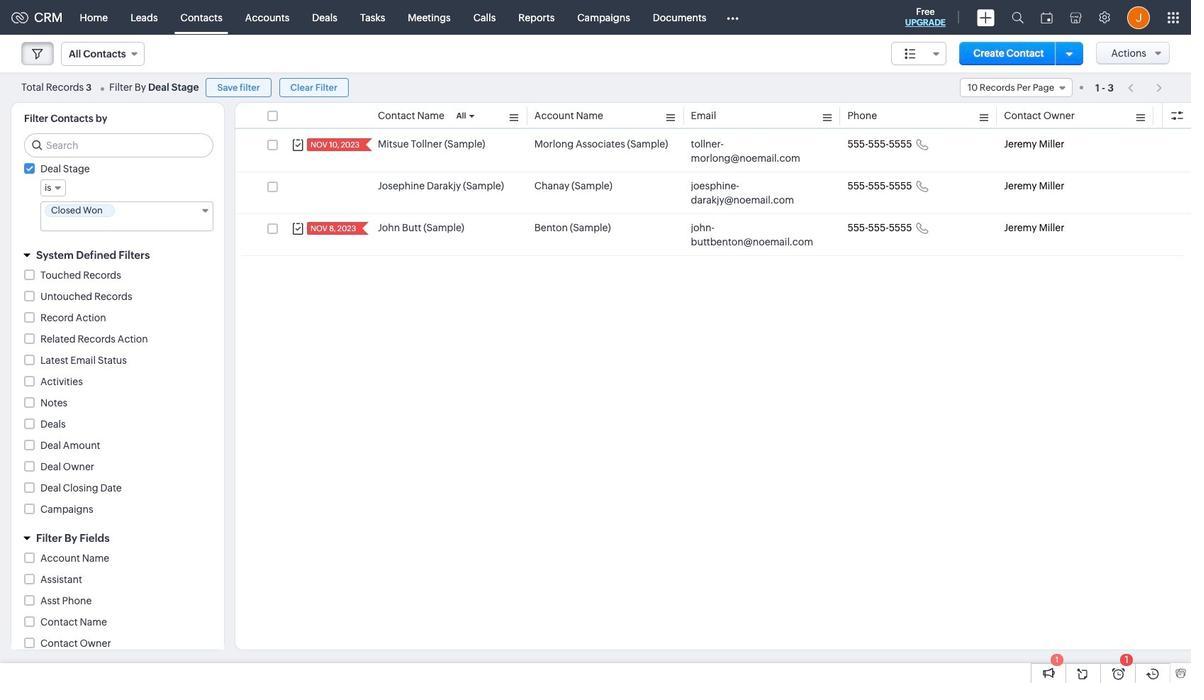 Task type: vqa. For each thing, say whether or not it's contained in the screenshot.
"text field"
yes



Task type: describe. For each thing, give the bounding box(es) containing it.
search image
[[1012, 11, 1024, 23]]

none field "size"
[[892, 42, 947, 65]]

Other Modules field
[[718, 6, 749, 29]]

create menu image
[[977, 9, 995, 26]]

profile image
[[1128, 6, 1150, 29]]

Search text field
[[25, 134, 213, 157]]



Task type: locate. For each thing, give the bounding box(es) containing it.
profile element
[[1119, 0, 1159, 34]]

navigation
[[1122, 77, 1170, 98]]

search element
[[1004, 0, 1033, 35]]

calendar image
[[1041, 12, 1053, 23]]

logo image
[[11, 12, 28, 23]]

row group
[[235, 131, 1192, 256]]

size image
[[905, 48, 917, 60]]

None field
[[61, 42, 145, 66], [892, 42, 947, 65], [960, 78, 1073, 97], [40, 179, 66, 196], [40, 201, 214, 231], [61, 42, 145, 66], [960, 78, 1073, 97], [40, 179, 66, 196], [40, 201, 214, 231]]

None text field
[[45, 219, 196, 230]]

create menu element
[[969, 0, 1004, 34]]



